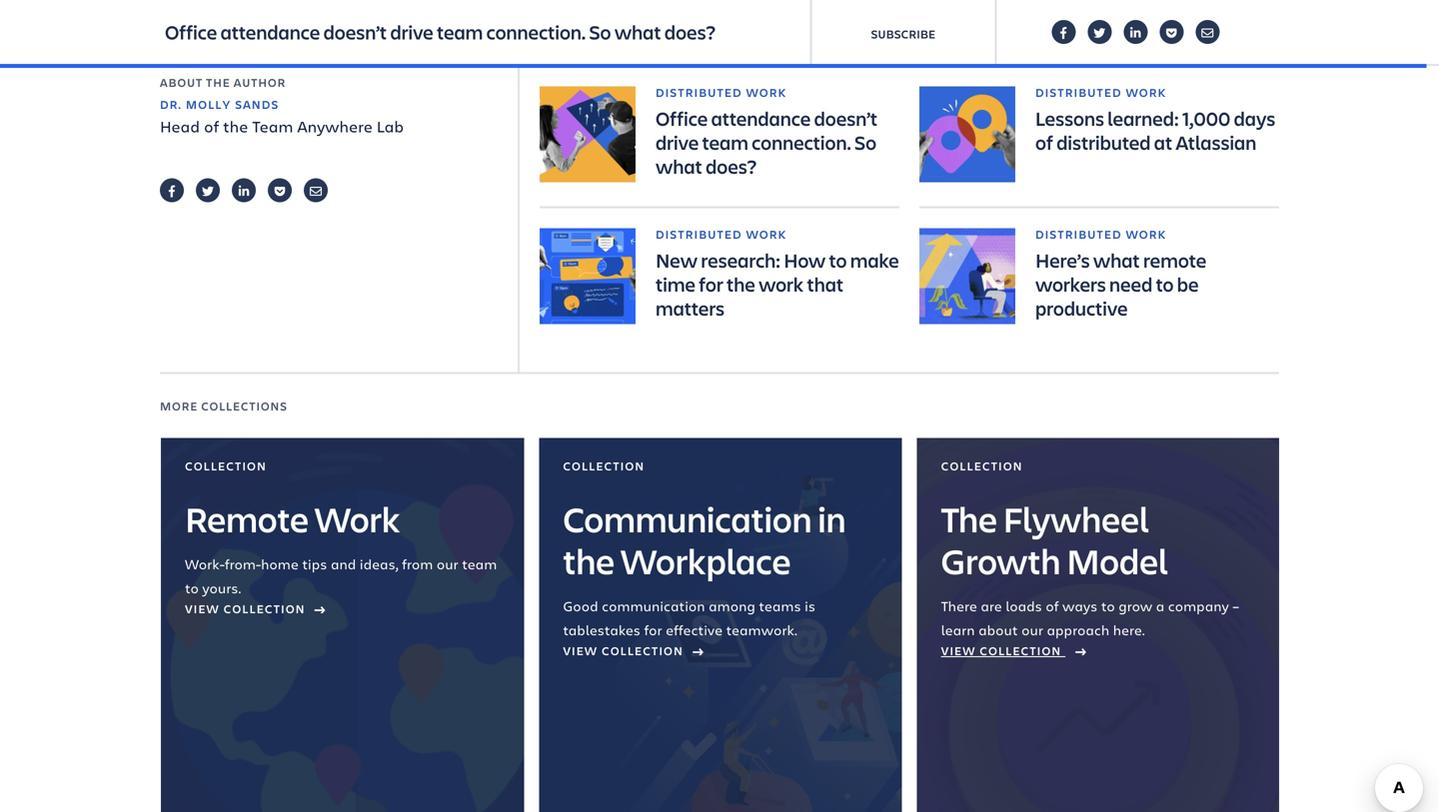 Task type: locate. For each thing, give the bounding box(es) containing it.
view for remote work
[[185, 601, 220, 617]]

the up good
[[563, 537, 615, 585]]

view down the 'tablestakes'
[[563, 643, 598, 659]]

team inside work-from-home tips and ideas, from our team to yours.
[[462, 555, 497, 574]]

for down communication
[[644, 621, 662, 640]]

0 vertical spatial more
[[540, 27, 596, 58]]

1 vertical spatial so
[[855, 129, 877, 155]]

here's what remote workers need to be productive link
[[1036, 247, 1207, 321]]

of
[[204, 115, 219, 137], [1036, 129, 1054, 155], [1046, 597, 1059, 616]]

communication
[[563, 495, 812, 543]]

work inside distributed work new research: how to make time for the work that matters
[[746, 226, 787, 242]]

distributed
[[1057, 129, 1151, 155]]

to inside distributed work new research: how to make time for the work that matters
[[829, 247, 847, 273]]

does?
[[665, 18, 716, 45], [706, 153, 757, 179]]

distributed for lessons learned: 1,000 days of distributed at atlassian
[[1036, 84, 1122, 100]]

0 horizontal spatial attendance
[[221, 18, 320, 45]]

collection
[[185, 458, 267, 474], [563, 458, 645, 474], [941, 458, 1023, 474], [224, 601, 305, 617], [602, 643, 684, 659], [980, 643, 1062, 659]]

work for remote work
[[315, 495, 400, 543]]

distributed
[[627, 27, 743, 58], [656, 84, 742, 100], [1036, 84, 1122, 100], [656, 226, 742, 242], [1036, 226, 1122, 242]]

work up and
[[315, 495, 400, 543]]

workers
[[1036, 271, 1106, 297]]

tips
[[302, 555, 327, 574]]

to down work- at bottom left
[[185, 579, 199, 598]]

communication
[[602, 597, 705, 616]]

distributed work link up how
[[656, 226, 900, 242]]

work for distributed work new research: how to make time for the work that matters
[[746, 226, 787, 242]]

collection down home
[[224, 601, 305, 617]]

our
[[437, 555, 459, 574], [1022, 621, 1044, 640]]

the up dr. molly sands "link"
[[206, 74, 231, 90]]

the
[[941, 495, 998, 543]]

from-
[[225, 555, 261, 574]]

0 vertical spatial in
[[600, 27, 618, 58]]

the down dr. molly sands "link"
[[223, 115, 248, 137]]

author
[[234, 74, 286, 90]]

sands
[[235, 96, 279, 112]]

office up about
[[165, 18, 217, 45]]

the
[[206, 74, 231, 90], [223, 115, 248, 137], [727, 271, 756, 297], [563, 537, 615, 585]]

view down 'yours.'
[[185, 601, 220, 617]]

lessons
[[1036, 105, 1105, 131]]

1 horizontal spatial more
[[540, 27, 596, 58]]

there are loads of ways to grow a company – learn about our approach here.
[[941, 597, 1240, 640]]

time
[[656, 271, 696, 297]]

1 vertical spatial connection.
[[752, 129, 851, 155]]

in
[[600, 27, 618, 58], [818, 495, 846, 543]]

of left distributed
[[1036, 129, 1054, 155]]

0 vertical spatial attendance
[[221, 18, 320, 45]]

collection down the 'tablestakes'
[[602, 643, 684, 659]]

2 horizontal spatial view collection
[[941, 643, 1066, 659]]

good communication among teams is tablestakes for effective teamwork.
[[563, 597, 816, 640]]

1 horizontal spatial view collection
[[563, 643, 688, 659]]

1 vertical spatial more
[[160, 398, 198, 414]]

distributed work link up remote on the right
[[1036, 226, 1280, 242]]

so
[[589, 18, 611, 45], [855, 129, 877, 155]]

2 horizontal spatial view
[[941, 643, 976, 659]]

1 vertical spatial doesn't
[[814, 105, 878, 131]]

0 vertical spatial so
[[589, 18, 611, 45]]

that
[[807, 271, 844, 297]]

about
[[979, 621, 1018, 640]]

work up "research:"
[[746, 226, 787, 242]]

view collection for the flywheel growth model
[[941, 643, 1066, 659]]

0 horizontal spatial more
[[160, 398, 198, 414]]

work for distributed work office attendance doesn't drive team connection. so what does?
[[746, 84, 787, 100]]

distributed inside distributed work lessons learned: 1,000 days of distributed at atlassian
[[1036, 84, 1122, 100]]

drive right 2024
[[390, 18, 434, 45]]

1 horizontal spatial for
[[699, 271, 724, 297]]

1 horizontal spatial attendance
[[711, 105, 811, 131]]

1 vertical spatial in
[[818, 495, 846, 543]]

1 horizontal spatial office
[[656, 105, 708, 131]]

among
[[709, 597, 756, 616]]

of down the molly
[[204, 115, 219, 137]]

view collection down 'yours.'
[[185, 601, 309, 617]]

to
[[829, 247, 847, 273], [1156, 271, 1174, 297], [185, 579, 199, 598], [1102, 597, 1115, 616]]

our down loads
[[1022, 621, 1044, 640]]

0 horizontal spatial office
[[165, 18, 217, 45]]

growth
[[941, 537, 1061, 585]]

our right from
[[437, 555, 459, 574]]

teamwork.
[[726, 621, 797, 640]]

view collection down about
[[941, 643, 1066, 659]]

work up learned:
[[1126, 84, 1167, 100]]

flywheel
[[1004, 495, 1149, 543]]

what inside distributed work here's what remote workers need to be productive
[[1094, 247, 1140, 273]]

0 horizontal spatial connection.
[[486, 18, 586, 45]]

what
[[615, 18, 661, 45], [656, 153, 703, 179], [1094, 247, 1140, 273]]

atlassian
[[1176, 129, 1257, 155]]

1 vertical spatial team
[[702, 129, 749, 155]]

here.
[[1113, 621, 1145, 640]]

distributed work link up office attendance doesn't drive team connection. so what does? link
[[656, 84, 900, 100]]

1 horizontal spatial in
[[818, 495, 846, 543]]

collection up the
[[941, 458, 1023, 474]]

and
[[331, 555, 356, 574]]

1,000
[[1183, 105, 1231, 131]]

1 horizontal spatial so
[[855, 129, 877, 155]]

team
[[437, 18, 483, 45], [702, 129, 749, 155], [462, 555, 497, 574]]

our inside there are loads of ways to grow a company – learn about our approach here.
[[1022, 621, 1044, 640]]

1 horizontal spatial drive
[[656, 129, 699, 155]]

2 vertical spatial team
[[462, 555, 497, 574]]

1 vertical spatial does?
[[706, 153, 757, 179]]

february
[[238, 28, 305, 49]]

distributed inside distributed work here's what remote workers need to be productive
[[1036, 226, 1122, 242]]

subscribe link
[[871, 26, 936, 42]]

view collection down the 'tablestakes'
[[563, 643, 688, 659]]

effective
[[666, 621, 723, 640]]

work inside distributed work lessons learned: 1,000 days of distributed at atlassian
[[1126, 84, 1167, 100]]

1 vertical spatial drive
[[656, 129, 699, 155]]

view down learn
[[941, 643, 976, 659]]

1 horizontal spatial view
[[563, 643, 598, 659]]

of left ways
[[1046, 597, 1059, 616]]

work up office attendance doesn't drive team connection. so what does? link
[[746, 84, 787, 100]]

0 vertical spatial for
[[699, 271, 724, 297]]

attendance
[[221, 18, 320, 45], [711, 105, 811, 131]]

more in distributed work
[[540, 27, 804, 58]]

0 vertical spatial doesn't
[[323, 18, 387, 45]]

more
[[540, 27, 596, 58], [160, 398, 198, 414]]

view
[[185, 601, 220, 617], [563, 643, 598, 659], [941, 643, 976, 659]]

1 horizontal spatial doesn't
[[814, 105, 878, 131]]

distributed inside the distributed work office attendance doesn't drive team connection. so what does?
[[656, 84, 742, 100]]

1 vertical spatial our
[[1022, 621, 1044, 640]]

distributed for new research: how to make time for the work that matters
[[656, 226, 742, 242]]

team
[[252, 115, 293, 137]]

learned:
[[1108, 105, 1179, 131]]

team inside the distributed work office attendance doesn't drive team connection. so what does?
[[702, 129, 749, 155]]

here's what remote workers need to be productive image
[[920, 228, 1016, 324]]

doesn't inside the distributed work office attendance doesn't drive team connection. so what does?
[[814, 105, 878, 131]]

dr. molly sands link
[[160, 96, 279, 112]]

to left be
[[1156, 271, 1174, 297]]

distributed work new research: how to make time for the work that matters
[[656, 226, 899, 321]]

2 vertical spatial what
[[1094, 247, 1140, 273]]

distributed work lessons learned: 1,000 days of distributed at atlassian
[[1036, 84, 1276, 155]]

office attendance doesn't drive team connection. so what does? image
[[540, 86, 636, 182]]

0 horizontal spatial in
[[600, 27, 618, 58]]

distributed work office attendance doesn't drive team connection. so what does?
[[656, 84, 878, 179]]

0 horizontal spatial our
[[437, 555, 459, 574]]

0 horizontal spatial view
[[185, 601, 220, 617]]

connection.
[[486, 18, 586, 45], [752, 129, 851, 155]]

to right how
[[829, 247, 847, 273]]

distributed work link for attendance
[[656, 84, 900, 100]]

lab
[[377, 115, 404, 137]]

in inside communication in the workplace
[[818, 495, 846, 543]]

new research: how to make time for the work that matters link
[[656, 247, 899, 321]]

distributed work link up learned:
[[1036, 84, 1280, 100]]

distributed work here's what remote workers need to be productive
[[1036, 226, 1207, 321]]

more for more in distributed work
[[540, 27, 596, 58]]

in for more
[[600, 27, 618, 58]]

work inside the distributed work office attendance doesn't drive team connection. so what does?
[[746, 84, 787, 100]]

1 horizontal spatial our
[[1022, 621, 1044, 640]]

1 vertical spatial what
[[656, 153, 703, 179]]

for
[[699, 271, 724, 297], [644, 621, 662, 640]]

1 vertical spatial for
[[644, 621, 662, 640]]

of inside there are loads of ways to grow a company – learn about our approach here.
[[1046, 597, 1059, 616]]

matters
[[656, 295, 725, 321]]

research:
[[701, 247, 781, 273]]

work up remote on the right
[[1126, 226, 1167, 242]]

distributed inside distributed work new research: how to make time for the work that matters
[[656, 226, 742, 242]]

more for more collections
[[160, 398, 198, 414]]

good
[[563, 597, 598, 616]]

for right the time
[[699, 271, 724, 297]]

new research: how to make time for the work that matters image
[[540, 228, 636, 324]]

1 vertical spatial attendance
[[711, 105, 811, 131]]

more collections
[[160, 398, 288, 414]]

2024
[[332, 28, 370, 49]]

1 horizontal spatial connection.
[[752, 129, 851, 155]]

more left collections
[[160, 398, 198, 414]]

make
[[851, 247, 899, 273]]

the left work
[[727, 271, 756, 297]]

ideas,
[[360, 555, 399, 574]]

to inside work-from-home tips and ideas, from our team to yours.
[[185, 579, 199, 598]]

home
[[261, 555, 299, 574]]

view for the flywheel growth model
[[941, 643, 976, 659]]

work-
[[185, 555, 225, 574]]

work inside distributed work here's what remote workers need to be productive
[[1126, 226, 1167, 242]]

drive
[[390, 18, 434, 45], [656, 129, 699, 155]]

to left the grow at right bottom
[[1102, 597, 1115, 616]]

connection. inside the distributed work office attendance doesn't drive team connection. so what does?
[[752, 129, 851, 155]]

doesn't
[[323, 18, 387, 45], [814, 105, 878, 131]]

drive right office attendance doesn't drive team connection. so what does? 'image'
[[656, 129, 699, 155]]

of inside distributed work lessons learned: 1,000 days of distributed at atlassian
[[1036, 129, 1054, 155]]

work
[[747, 27, 804, 58], [746, 84, 787, 100], [1126, 84, 1167, 100], [746, 226, 787, 242], [1126, 226, 1167, 242], [315, 495, 400, 543]]

0 horizontal spatial drive
[[390, 18, 434, 45]]

office
[[165, 18, 217, 45], [656, 105, 708, 131]]

1 vertical spatial office
[[656, 105, 708, 131]]

a
[[1156, 597, 1165, 616]]

work up the distributed work office attendance doesn't drive team connection. so what does?
[[747, 27, 804, 58]]

for inside the good communication among teams is tablestakes for effective teamwork.
[[644, 621, 662, 640]]

0 horizontal spatial for
[[644, 621, 662, 640]]

office down more in distributed work at the top of the page
[[656, 105, 708, 131]]

0 vertical spatial our
[[437, 555, 459, 574]]

more up office attendance doesn't drive team connection. so what does? 'image'
[[540, 27, 596, 58]]

0 horizontal spatial view collection
[[185, 601, 309, 617]]

the inside communication in the workplace
[[563, 537, 615, 585]]

drive inside the distributed work office attendance doesn't drive team connection. so what does?
[[656, 129, 699, 155]]

view for communication in the workplace
[[563, 643, 598, 659]]



Task type: vqa. For each thing, say whether or not it's contained in the screenshot.
text field
no



Task type: describe. For each thing, give the bounding box(es) containing it.
grow
[[1119, 597, 1153, 616]]

of inside about the author dr. molly sands head of the team anywhere lab
[[204, 115, 219, 137]]

0 horizontal spatial so
[[589, 18, 611, 45]]

learn
[[941, 621, 975, 640]]

company
[[1168, 597, 1230, 616]]

work-from-home tips and ideas, from our team to yours.
[[185, 555, 497, 598]]

loads
[[1006, 597, 1043, 616]]

0 vertical spatial drive
[[390, 18, 434, 45]]

days
[[1234, 105, 1276, 131]]

productive
[[1036, 295, 1128, 321]]

the inside distributed work new research: how to make time for the work that matters
[[727, 271, 756, 297]]

is
[[805, 597, 816, 616]]

distributed for here's what remote workers need to be productive
[[1036, 226, 1122, 242]]

be
[[1177, 271, 1199, 297]]

remote
[[185, 495, 309, 543]]

molly
[[186, 96, 231, 112]]

distributed for office attendance doesn't drive team connection. so what does?
[[656, 84, 742, 100]]

lessons learned: 1,000 days of distributed at atlassian image
[[920, 86, 1016, 182]]

view collection for remote work
[[185, 601, 309, 617]]

0 vertical spatial team
[[437, 18, 483, 45]]

work for distributed work here's what remote workers need to be productive
[[1126, 226, 1167, 242]]

so inside the distributed work office attendance doesn't drive team connection. so what does?
[[855, 129, 877, 155]]

published
[[160, 28, 234, 49]]

–
[[1233, 597, 1240, 616]]

to inside distributed work here's what remote workers need to be productive
[[1156, 271, 1174, 297]]

work for distributed work lessons learned: 1,000 days of distributed at atlassian
[[1126, 84, 1167, 100]]

does? inside the distributed work office attendance doesn't drive team connection. so what does?
[[706, 153, 757, 179]]

distributed work link for learned:
[[1036, 84, 1280, 100]]

new
[[656, 247, 698, 273]]

anywhere
[[297, 115, 373, 137]]

collection up communication
[[563, 458, 645, 474]]

are
[[981, 597, 1002, 616]]

0 vertical spatial does?
[[665, 18, 716, 45]]

lessons learned: 1,000 days of distributed at atlassian link
[[1036, 105, 1276, 155]]

distributed work link for what
[[1036, 226, 1280, 242]]

to inside there are loads of ways to grow a company – learn about our approach here.
[[1102, 597, 1115, 616]]

collection up remote
[[185, 458, 267, 474]]

workplace
[[621, 537, 791, 585]]

yours.
[[202, 579, 241, 598]]

our inside work-from-home tips and ideas, from our team to yours.
[[437, 555, 459, 574]]

0 vertical spatial connection.
[[486, 18, 586, 45]]

teams
[[759, 597, 801, 616]]

collection down about
[[980, 643, 1062, 659]]

tablestakes
[[563, 621, 641, 640]]

office inside the distributed work office attendance doesn't drive team connection. so what does?
[[656, 105, 708, 131]]

0 vertical spatial what
[[615, 18, 661, 45]]

there
[[941, 597, 978, 616]]

dr.
[[160, 96, 182, 112]]

the flywheel growth model
[[941, 495, 1168, 585]]

published february 12, 2024
[[160, 28, 370, 49]]

office attendance doesn't drive team connection. so what does? link
[[656, 105, 878, 179]]

about
[[160, 74, 203, 90]]

here's
[[1036, 247, 1090, 273]]

head
[[160, 115, 200, 137]]

attendance inside the distributed work office attendance doesn't drive team connection. so what does?
[[711, 105, 811, 131]]

remote
[[1144, 247, 1207, 273]]

12,
[[309, 28, 328, 49]]

distributed work link for research:
[[656, 226, 900, 242]]

from
[[402, 555, 433, 574]]

in for communication
[[818, 495, 846, 543]]

about the author dr. molly sands head of the team anywhere lab
[[160, 74, 404, 137]]

collections
[[201, 398, 288, 414]]

view collection for communication in the workplace
[[563, 643, 688, 659]]

how
[[784, 247, 826, 273]]

communication in the workplace
[[563, 495, 846, 585]]

what inside the distributed work office attendance doesn't drive team connection. so what does?
[[656, 153, 703, 179]]

for inside distributed work new research: how to make time for the work that matters
[[699, 271, 724, 297]]

work
[[759, 271, 804, 297]]

approach
[[1047, 621, 1110, 640]]

at
[[1154, 129, 1173, 155]]

subscribe
[[871, 26, 936, 42]]

need
[[1110, 271, 1153, 297]]

office attendance doesn't drive team connection. so what does?
[[165, 18, 716, 45]]

0 horizontal spatial doesn't
[[323, 18, 387, 45]]

remote work
[[185, 495, 400, 543]]

model
[[1067, 537, 1168, 585]]

0 vertical spatial office
[[165, 18, 217, 45]]

ways
[[1063, 597, 1098, 616]]



